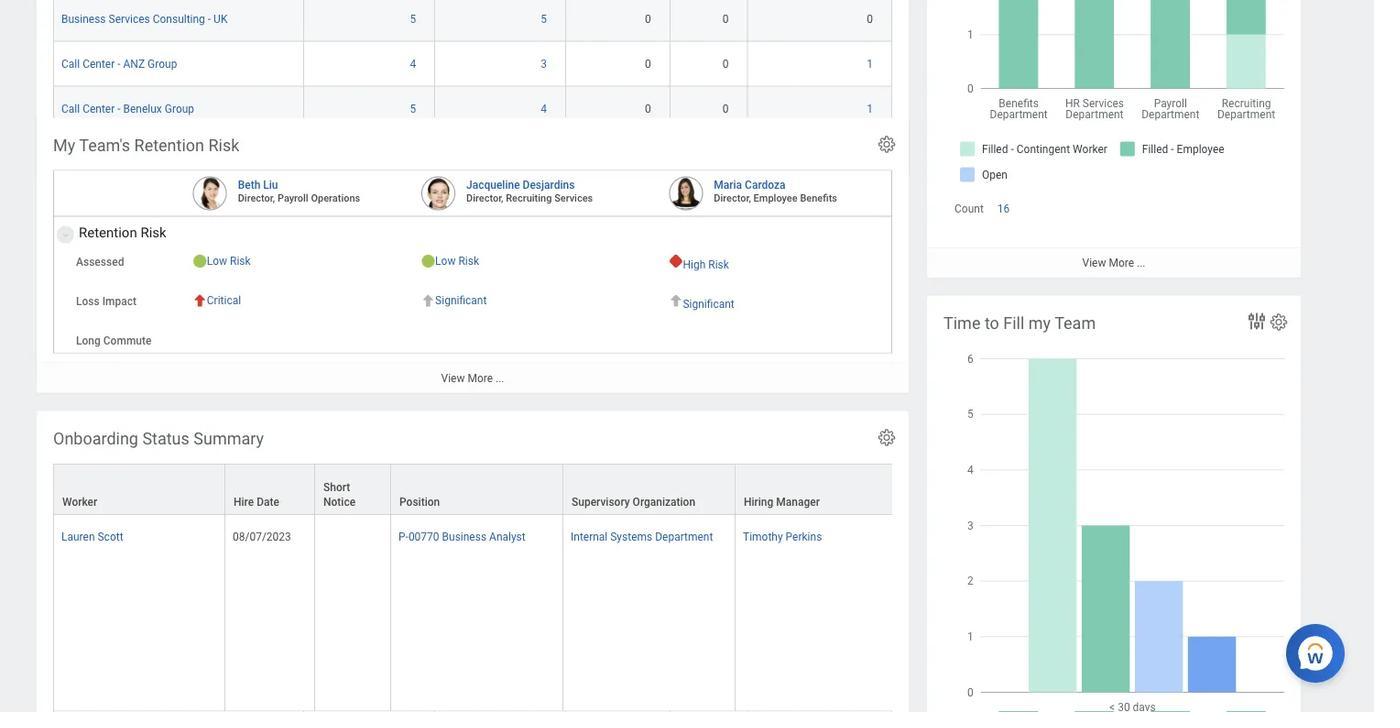 Task type: locate. For each thing, give the bounding box(es) containing it.
loss impact
[[76, 295, 137, 307]]

1 for 3
[[867, 57, 873, 70]]

0 horizontal spatial low
[[207, 254, 227, 267]]

0 vertical spatial 1
[[867, 57, 873, 70]]

1 vertical spatial view more ... link
[[37, 362, 909, 393]]

1 horizontal spatial more
[[1109, 256, 1135, 269]]

1 vertical spatial 4
[[541, 102, 547, 115]]

...
[[1137, 256, 1146, 269], [496, 372, 504, 384]]

uk
[[214, 12, 228, 25]]

services
[[109, 12, 150, 25], [555, 192, 593, 204]]

1 horizontal spatial significant
[[683, 297, 735, 310]]

operations
[[311, 192, 360, 204]]

0 vertical spatial view more ... link
[[927, 247, 1301, 278]]

employee
[[754, 192, 798, 204]]

group
[[148, 57, 177, 70], [165, 102, 194, 115]]

0 vertical spatial retention
[[134, 136, 204, 155]]

director, for beth
[[238, 192, 275, 204]]

16 button
[[998, 201, 1013, 216]]

systems
[[611, 530, 653, 543]]

critical link
[[207, 290, 241, 307]]

business up call center - anz group link
[[61, 12, 106, 25]]

low risk link down jacqueline in the top left of the page
[[435, 251, 479, 267]]

0 button
[[645, 12, 654, 26], [723, 12, 732, 26], [867, 12, 876, 26], [645, 56, 654, 71], [723, 56, 732, 71], [645, 101, 654, 116], [723, 101, 732, 116]]

5 button
[[410, 12, 419, 26], [541, 12, 550, 26], [410, 101, 419, 116]]

cell
[[315, 515, 391, 711], [53, 711, 225, 712], [225, 711, 315, 712], [315, 711, 391, 712], [391, 711, 564, 712], [564, 711, 736, 712], [736, 711, 908, 712]]

1 1 button from the top
[[867, 56, 876, 71]]

1 button
[[867, 56, 876, 71], [867, 101, 876, 116]]

... inside headcount & open positions element
[[1137, 256, 1146, 269]]

call center - anz group
[[61, 57, 177, 70]]

1 horizontal spatial director,
[[466, 192, 504, 204]]

headcount plan to pipeline element
[[37, 0, 909, 172]]

center left anz
[[83, 57, 115, 70]]

1 horizontal spatial low risk
[[435, 254, 479, 267]]

to
[[985, 313, 1000, 333]]

0 vertical spatial center
[[83, 57, 115, 70]]

center up team's
[[83, 102, 115, 115]]

1 vertical spatial view more ...
[[441, 372, 504, 384]]

liu
[[263, 178, 278, 191]]

hiring
[[744, 495, 774, 508]]

risk down my team's retention risk
[[141, 224, 166, 240]]

significant link
[[435, 290, 487, 307], [683, 294, 735, 310]]

call
[[61, 57, 80, 70], [61, 102, 80, 115]]

5 row from the top
[[53, 515, 1375, 711]]

1 vertical spatial 1 button
[[867, 101, 876, 116]]

00770
[[409, 530, 439, 543]]

business
[[61, 12, 106, 25], [442, 530, 487, 543]]

long
[[76, 334, 101, 347]]

jacqueline desjardins
[[466, 178, 575, 191]]

0 vertical spatial business
[[61, 12, 106, 25]]

more
[[1109, 256, 1135, 269], [468, 372, 493, 384]]

1 center from the top
[[83, 57, 115, 70]]

timothy perkins
[[743, 530, 822, 543]]

low risk link
[[207, 251, 251, 267], [435, 251, 479, 267]]

2 vertical spatial -
[[118, 102, 121, 115]]

1 vertical spatial view
[[441, 372, 465, 384]]

director, down jacqueline in the top left of the page
[[466, 192, 504, 204]]

0 vertical spatial view
[[1083, 256, 1106, 269]]

0 horizontal spatial view more ...
[[441, 372, 504, 384]]

0 horizontal spatial significant
[[435, 294, 487, 307]]

1 director, from the left
[[238, 192, 275, 204]]

3
[[541, 57, 547, 70]]

1 low from the left
[[207, 254, 227, 267]]

... for the rightmost view more ... link
[[1137, 256, 1146, 269]]

6 row from the top
[[53, 711, 1375, 712]]

1 horizontal spatial ...
[[1137, 256, 1146, 269]]

count
[[955, 202, 984, 215]]

call for call center - benelux group
[[61, 102, 80, 115]]

0 horizontal spatial low risk
[[207, 254, 251, 267]]

1 row from the top
[[53, 0, 893, 42]]

retention risk
[[79, 224, 166, 240]]

1 horizontal spatial low
[[435, 254, 456, 267]]

- left anz
[[118, 57, 121, 70]]

low risk link up critical 'link'
[[207, 251, 251, 267]]

position
[[400, 495, 440, 508]]

0 vertical spatial group
[[148, 57, 177, 70]]

5
[[410, 12, 416, 25], [541, 12, 547, 25], [410, 102, 416, 115]]

2 1 from the top
[[867, 102, 873, 115]]

team
[[1055, 313, 1096, 333]]

services up call center - anz group link
[[109, 12, 150, 25]]

configure onboarding status summary image
[[877, 427, 897, 448]]

1 vertical spatial -
[[118, 57, 121, 70]]

risk up critical 'link'
[[230, 254, 251, 267]]

retention down benelux
[[134, 136, 204, 155]]

2 director, from the left
[[466, 192, 504, 204]]

center
[[83, 57, 115, 70], [83, 102, 115, 115]]

services down desjardins
[[555, 192, 593, 204]]

0 horizontal spatial services
[[109, 12, 150, 25]]

0 horizontal spatial business
[[61, 12, 106, 25]]

cardoza
[[745, 178, 786, 191]]

configure time to fill my team image
[[1269, 312, 1289, 332]]

hire date column header
[[225, 463, 315, 516]]

significant for "significant" link to the left
[[435, 294, 487, 307]]

0 vertical spatial more
[[1109, 256, 1135, 269]]

risk right high
[[709, 258, 729, 271]]

4
[[410, 57, 416, 70], [541, 102, 547, 115]]

business services consulting - uk
[[61, 12, 228, 25]]

retention
[[134, 136, 204, 155], [79, 224, 137, 240]]

view more ... inside my team's retention risk element
[[441, 372, 504, 384]]

1 vertical spatial 1
[[867, 102, 873, 115]]

- for anz
[[118, 57, 121, 70]]

risk
[[208, 136, 239, 155], [141, 224, 166, 240], [230, 254, 251, 267], [459, 254, 479, 267], [709, 258, 729, 271]]

director, payroll operations
[[238, 192, 360, 204]]

1 horizontal spatial view
[[1083, 256, 1106, 269]]

short
[[323, 481, 350, 494]]

view
[[1083, 256, 1106, 269], [441, 372, 465, 384]]

group right benelux
[[165, 102, 194, 115]]

0 horizontal spatial low risk link
[[207, 251, 251, 267]]

call center - benelux group
[[61, 102, 194, 115]]

my team's retention risk element
[[37, 118, 909, 393]]

1 low risk link from the left
[[207, 251, 251, 267]]

1 vertical spatial services
[[555, 192, 593, 204]]

significant for "significant" link to the right
[[683, 297, 735, 310]]

5 for 5
[[410, 12, 416, 25]]

call left anz
[[61, 57, 80, 70]]

high risk link
[[683, 254, 729, 271]]

1 button for 3
[[867, 56, 876, 71]]

view more ... inside headcount & open positions element
[[1083, 256, 1146, 269]]

position column header
[[391, 463, 564, 516]]

0 horizontal spatial ...
[[496, 372, 504, 384]]

0
[[645, 12, 651, 25], [723, 12, 729, 25], [867, 12, 873, 25], [645, 57, 651, 70], [723, 57, 729, 70], [645, 102, 651, 115], [723, 102, 729, 115]]

supervisory organization
[[572, 495, 696, 508]]

2 call from the top
[[61, 102, 80, 115]]

0 horizontal spatial more
[[468, 372, 493, 384]]

business inside "link"
[[442, 530, 487, 543]]

services inside row
[[109, 12, 150, 25]]

low risk down jacqueline in the top left of the page
[[435, 254, 479, 267]]

beth liu link
[[238, 175, 278, 191]]

1 horizontal spatial business
[[442, 530, 487, 543]]

director, down "maria"
[[714, 192, 751, 204]]

4 row from the top
[[53, 463, 1375, 516]]

timothy perkins link
[[743, 527, 822, 543]]

0 horizontal spatial view
[[441, 372, 465, 384]]

short notice column header
[[315, 463, 391, 516]]

0 horizontal spatial director,
[[238, 192, 275, 204]]

1 horizontal spatial view more ...
[[1083, 256, 1146, 269]]

business services consulting - uk link
[[61, 9, 228, 25]]

row containing lauren scott
[[53, 515, 1375, 711]]

low risk up critical 'link'
[[207, 254, 251, 267]]

4 button
[[410, 56, 419, 71], [541, 101, 550, 116]]

08/07/2023
[[233, 530, 291, 543]]

more inside my team's retention risk element
[[468, 372, 493, 384]]

0 vertical spatial 4 button
[[410, 56, 419, 71]]

1 vertical spatial business
[[442, 530, 487, 543]]

recruiting
[[506, 192, 552, 204]]

- for benelux
[[118, 102, 121, 115]]

2 horizontal spatial director,
[[714, 192, 751, 204]]

- left benelux
[[118, 102, 121, 115]]

row
[[53, 0, 893, 42], [53, 42, 893, 87], [53, 87, 893, 132], [53, 463, 1375, 516], [53, 515, 1375, 711], [53, 711, 1375, 712]]

0 vertical spatial ...
[[1137, 256, 1146, 269]]

... inside my team's retention risk element
[[496, 372, 504, 384]]

supervisory
[[572, 495, 630, 508]]

director,
[[238, 192, 275, 204], [466, 192, 504, 204], [714, 192, 751, 204]]

high risk
[[683, 258, 729, 271]]

group right anz
[[148, 57, 177, 70]]

2 low risk from the left
[[435, 254, 479, 267]]

low
[[207, 254, 227, 267], [435, 254, 456, 267]]

2 center from the top
[[83, 102, 115, 115]]

retention up assessed
[[79, 224, 137, 240]]

0 horizontal spatial view more ... link
[[37, 362, 909, 393]]

0 vertical spatial 1 button
[[867, 56, 876, 71]]

0 vertical spatial 4
[[410, 57, 416, 70]]

call up my
[[61, 102, 80, 115]]

timothy
[[743, 530, 783, 543]]

0 horizontal spatial 4
[[410, 57, 416, 70]]

call for call center - anz group
[[61, 57, 80, 70]]

0 vertical spatial services
[[109, 12, 150, 25]]

5 button for 5
[[410, 12, 419, 26]]

director, down beth liu
[[238, 192, 275, 204]]

configure my team's retention risk image
[[877, 134, 897, 154]]

director, for jacqueline
[[466, 192, 504, 204]]

3 row from the top
[[53, 87, 893, 132]]

3 button
[[541, 56, 550, 71]]

desjardins
[[523, 178, 575, 191]]

department
[[655, 530, 713, 543]]

business right 00770
[[442, 530, 487, 543]]

1 horizontal spatial services
[[555, 192, 593, 204]]

... for the left view more ... link
[[496, 372, 504, 384]]

view more ... link
[[927, 247, 1301, 278], [37, 362, 909, 393]]

1 vertical spatial more
[[468, 372, 493, 384]]

0 vertical spatial call
[[61, 57, 80, 70]]

hiring manager button
[[736, 464, 907, 514]]

1 1 from the top
[[867, 57, 873, 70]]

1 vertical spatial center
[[83, 102, 115, 115]]

assessed
[[76, 255, 124, 268]]

1 horizontal spatial low risk link
[[435, 251, 479, 267]]

1 vertical spatial call
[[61, 102, 80, 115]]

1 vertical spatial ...
[[496, 372, 504, 384]]

1 call from the top
[[61, 57, 80, 70]]

0 vertical spatial view more ...
[[1083, 256, 1146, 269]]

1 vertical spatial group
[[165, 102, 194, 115]]

jacqueline desjardins link
[[466, 175, 575, 191]]

1 horizontal spatial 4 button
[[541, 101, 550, 116]]

2 1 button from the top
[[867, 101, 876, 116]]

configure and view chart data image
[[1246, 310, 1268, 332]]

row containing call center - anz group
[[53, 42, 893, 87]]

2 row from the top
[[53, 42, 893, 87]]

- left uk
[[208, 12, 211, 25]]

risk down jacqueline in the top left of the page
[[459, 254, 479, 267]]

organization
[[633, 495, 696, 508]]

3 director, from the left
[[714, 192, 751, 204]]

1 horizontal spatial significant link
[[683, 294, 735, 310]]

p-00770 business analyst
[[399, 530, 526, 543]]

center for benelux
[[83, 102, 115, 115]]



Task type: vqa. For each thing, say whether or not it's contained in the screenshot.
Hiring Manager popup button
yes



Task type: describe. For each thing, give the bounding box(es) containing it.
short notice
[[323, 481, 356, 508]]

critical
[[207, 294, 241, 307]]

short notice button
[[315, 464, 390, 514]]

p-00770 business analyst link
[[399, 527, 526, 543]]

manager
[[776, 495, 820, 508]]

time to fill my team element
[[927, 296, 1301, 712]]

summary
[[194, 429, 264, 448]]

notice
[[323, 495, 356, 508]]

benefits
[[800, 192, 838, 204]]

headcount & open positions element
[[927, 0, 1301, 278]]

jacqueline
[[466, 178, 520, 191]]

analyst
[[489, 530, 526, 543]]

onboarding status summary
[[53, 429, 264, 448]]

0 vertical spatial -
[[208, 12, 211, 25]]

call center - anz group link
[[61, 54, 177, 70]]

team's
[[79, 136, 130, 155]]

lauren scott
[[61, 530, 123, 543]]

perkins
[[786, 530, 822, 543]]

1 low risk from the left
[[207, 254, 251, 267]]

internal systems department link
[[571, 527, 713, 543]]

1 vertical spatial retention
[[79, 224, 137, 240]]

group for call center - anz group
[[148, 57, 177, 70]]

5 button for 4
[[410, 101, 419, 116]]

position button
[[391, 464, 563, 514]]

internal
[[571, 530, 608, 543]]

maria cardoza link
[[714, 175, 786, 191]]

1 for 4
[[867, 102, 873, 115]]

my
[[1029, 313, 1051, 333]]

0 horizontal spatial significant link
[[435, 290, 487, 307]]

fill
[[1004, 313, 1025, 333]]

0 horizontal spatial 4 button
[[410, 56, 419, 71]]

5 for 4
[[410, 102, 416, 115]]

time to fill my team
[[944, 313, 1096, 333]]

long commute
[[76, 334, 152, 347]]

beth
[[238, 178, 261, 191]]

hiring manager
[[744, 495, 820, 508]]

worker column header
[[53, 463, 225, 516]]

internal systems department
[[571, 530, 713, 543]]

hire date button
[[225, 464, 314, 514]]

onboarding
[[53, 429, 138, 448]]

time
[[944, 313, 981, 333]]

call center - benelux group link
[[61, 99, 194, 115]]

worker button
[[54, 464, 225, 514]]

onboarding status summary element
[[37, 411, 1375, 712]]

lauren scott link
[[61, 527, 123, 543]]

16
[[998, 202, 1010, 215]]

anz
[[123, 57, 145, 70]]

collapse image
[[58, 224, 69, 246]]

consulting
[[153, 12, 205, 25]]

p-
[[399, 530, 409, 543]]

supervisory organization button
[[564, 464, 735, 514]]

scott
[[98, 530, 123, 543]]

loss
[[76, 295, 100, 307]]

lauren
[[61, 530, 95, 543]]

view inside my team's retention risk element
[[441, 372, 465, 384]]

1 vertical spatial 4 button
[[541, 101, 550, 116]]

my team's retention risk
[[53, 136, 239, 155]]

hire
[[234, 495, 254, 508]]

beth liu
[[238, 178, 278, 191]]

view more ... for the left view more ... link
[[441, 372, 504, 384]]

director, employee benefits
[[714, 192, 838, 204]]

1 button for 4
[[867, 101, 876, 116]]

view inside headcount & open positions element
[[1083, 256, 1106, 269]]

director, for maria
[[714, 192, 751, 204]]

hire date
[[234, 495, 279, 508]]

worker
[[62, 495, 97, 508]]

services inside my team's retention risk element
[[555, 192, 593, 204]]

row containing call center - benelux group
[[53, 87, 893, 132]]

benelux
[[123, 102, 162, 115]]

2 low from the left
[[435, 254, 456, 267]]

my
[[53, 136, 75, 155]]

director, recruiting services
[[466, 192, 593, 204]]

date
[[257, 495, 279, 508]]

group for call center - benelux group
[[165, 102, 194, 115]]

more inside headcount & open positions element
[[1109, 256, 1135, 269]]

2 low risk link from the left
[[435, 251, 479, 267]]

high
[[683, 258, 706, 271]]

status
[[142, 429, 190, 448]]

business inside headcount plan to pipeline element
[[61, 12, 106, 25]]

commute
[[103, 334, 152, 347]]

row containing business services consulting - uk
[[53, 0, 893, 42]]

center for anz
[[83, 57, 115, 70]]

view more ... for the rightmost view more ... link
[[1083, 256, 1146, 269]]

maria cardoza
[[714, 178, 786, 191]]

payroll
[[278, 192, 309, 204]]

supervisory organization column header
[[564, 463, 736, 516]]

impact
[[102, 295, 137, 307]]

maria
[[714, 178, 742, 191]]

1 horizontal spatial view more ... link
[[927, 247, 1301, 278]]

row containing short notice
[[53, 463, 1375, 516]]

risk up beth
[[208, 136, 239, 155]]

1 horizontal spatial 4
[[541, 102, 547, 115]]



